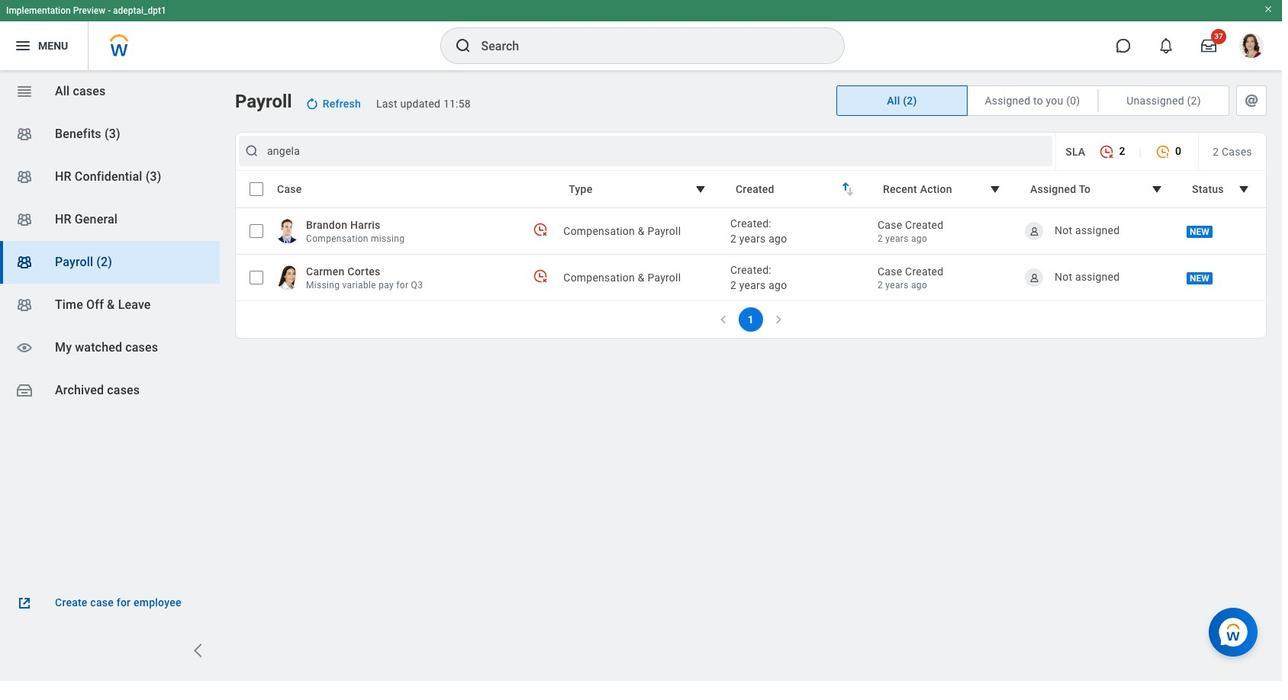Task type: locate. For each thing, give the bounding box(es) containing it.
created: 2 years ago
[[731, 218, 788, 245], [731, 264, 788, 292]]

to
[[1080, 183, 1091, 195]]

2 compensation & payroll from the top
[[564, 272, 681, 284]]

carmen cortes missing variable pay for q3
[[306, 266, 423, 291]]

refresh button
[[298, 92, 370, 116]]

user image
[[1029, 272, 1041, 284]]

not right user icon
[[1055, 224, 1073, 237]]

case for brandon harris
[[878, 219, 903, 231]]

search image
[[244, 144, 260, 159]]

compensation & payroll
[[564, 225, 681, 237], [564, 272, 681, 284]]

chevron left small image
[[716, 312, 732, 328]]

caret down image right action
[[987, 180, 1005, 199]]

1 not from the top
[[1055, 224, 1073, 237]]

2 vertical spatial &
[[107, 298, 115, 312]]

2 contact card matrix manager image from the top
[[15, 211, 34, 229]]

2 horizontal spatial caret down image
[[1236, 180, 1254, 199]]

1 time to resolve - overdue image from the top
[[533, 222, 549, 237]]

tab list
[[837, 86, 1268, 116]]

tab list containing all (2)
[[837, 86, 1268, 116]]

cases right watched
[[125, 341, 158, 355]]

you
[[1047, 95, 1064, 107]]

not for brandon harris
[[1055, 224, 1073, 237]]

contact card matrix manager image up visible icon
[[15, 296, 34, 315]]

case created 2 years ago
[[878, 219, 944, 244], [878, 266, 944, 291]]

for right case on the left bottom of the page
[[117, 597, 131, 609]]

recent action
[[884, 183, 953, 195]]

archived cases
[[55, 383, 140, 398]]

contact card matrix manager image inside the benefits (3) link
[[15, 125, 34, 144]]

assigned inside button
[[1031, 183, 1077, 195]]

1 contact card matrix manager image from the top
[[15, 125, 34, 144]]

assigned inside 'button'
[[985, 95, 1031, 107]]

0 horizontal spatial (2)
[[96, 255, 112, 270]]

2 vertical spatial cases
[[107, 383, 140, 398]]

0 vertical spatial compensation & payroll
[[564, 225, 681, 237]]

0 vertical spatial assigned
[[985, 95, 1031, 107]]

cases inside archived cases link
[[107, 383, 140, 398]]

contact card matrix manager image left payroll (2)
[[15, 254, 34, 272]]

created
[[736, 183, 775, 195], [906, 219, 944, 231], [906, 266, 944, 278]]

employee
[[134, 597, 182, 609]]

chevron right image
[[189, 642, 208, 661]]

0 vertical spatial case created 2 years ago
[[878, 219, 944, 244]]

2 case created 2 years ago from the top
[[878, 266, 944, 291]]

1 horizontal spatial (3)
[[146, 170, 162, 184]]

chevron right small image
[[771, 312, 787, 328]]

4 contact card matrix manager image from the top
[[15, 296, 34, 315]]

Search Workday  search field
[[481, 29, 813, 63]]

assigned
[[985, 95, 1031, 107], [1031, 183, 1077, 195]]

assigned for harris
[[1076, 224, 1121, 237]]

all for all (2)
[[888, 95, 901, 107]]

hr confidential (3) link
[[0, 156, 220, 199]]

(2) inside the unassigned (2) "button"
[[1188, 95, 1202, 107]]

0 vertical spatial (3)
[[105, 127, 120, 141]]

created: up 1 button
[[731, 264, 772, 276]]

(2) for unassigned (2)
[[1188, 95, 1202, 107]]

created: for cortes
[[731, 264, 772, 276]]

cases inside my watched cases link
[[125, 341, 158, 355]]

0 horizontal spatial (3)
[[105, 127, 120, 141]]

new
[[1191, 227, 1210, 238], [1191, 274, 1210, 284]]

1 vertical spatial created
[[906, 219, 944, 231]]

created:
[[731, 218, 772, 230], [731, 264, 772, 276]]

contact card matrix manager image inside time off & leave link
[[15, 296, 34, 315]]

1 assigned from the top
[[1076, 224, 1121, 237]]

hr
[[55, 170, 72, 184], [55, 212, 72, 227]]

payroll (2)
[[55, 255, 112, 270]]

0 vertical spatial time to resolve - overdue image
[[533, 222, 549, 237]]

cases
[[73, 84, 106, 99], [125, 341, 158, 355], [107, 383, 140, 398]]

hr left general
[[55, 212, 72, 227]]

1 horizontal spatial (2)
[[904, 95, 918, 107]]

2 created: 2 years ago from the top
[[731, 264, 788, 292]]

1 case created 2 years ago from the top
[[878, 219, 944, 244]]

0 horizontal spatial caret down image
[[987, 180, 1005, 199]]

1 caret down image from the left
[[987, 180, 1005, 199]]

0 vertical spatial not
[[1055, 224, 1073, 237]]

action
[[921, 183, 953, 195]]

(3) right confidential
[[146, 170, 162, 184]]

2 vertical spatial case
[[878, 266, 903, 278]]

status
[[1193, 183, 1225, 195]]

2
[[1120, 145, 1126, 157], [1214, 145, 1220, 158], [731, 233, 737, 245], [878, 234, 884, 244], [731, 279, 737, 292], [878, 280, 884, 291]]

(2) inside payroll (2) link
[[96, 255, 112, 270]]

last updated 11:58
[[376, 98, 471, 110]]

benefits (3)
[[55, 127, 120, 141]]

0 vertical spatial hr
[[55, 170, 72, 184]]

2 vertical spatial created
[[906, 266, 944, 278]]

cases up benefits (3)
[[73, 84, 106, 99]]

compensation & payroll for brandon harris
[[564, 225, 681, 237]]

37
[[1215, 32, 1224, 40]]

1 hr from the top
[[55, 170, 72, 184]]

2 new from the top
[[1191, 274, 1210, 284]]

(3)
[[105, 127, 120, 141], [146, 170, 162, 184]]

not for carmen cortes
[[1055, 271, 1073, 283]]

case
[[90, 597, 114, 609]]

caret down image
[[692, 180, 710, 199]]

caret down image right status
[[1236, 180, 1254, 199]]

3 caret down image from the left
[[1236, 180, 1254, 199]]

close environment banner image
[[1265, 5, 1274, 14]]

1 horizontal spatial caret down image
[[1149, 180, 1167, 199]]

1 vertical spatial compensation & payroll
[[564, 272, 681, 284]]

all (2)
[[888, 95, 918, 107]]

37 button
[[1193, 29, 1227, 63]]

2 hr from the top
[[55, 212, 72, 227]]

1 vertical spatial cases
[[125, 341, 158, 355]]

compensation
[[564, 225, 635, 237], [306, 234, 369, 244], [564, 272, 635, 284]]

assigned
[[1076, 224, 1121, 237], [1076, 271, 1121, 283]]

2 time to resolve - overdue image from the top
[[533, 268, 549, 284]]

1 vertical spatial assigned
[[1031, 183, 1077, 195]]

case
[[277, 183, 302, 195], [878, 219, 903, 231], [878, 266, 903, 278]]

1 vertical spatial hr
[[55, 212, 72, 227]]

& for harris
[[638, 225, 645, 237]]

2 created: from the top
[[731, 264, 772, 276]]

for left q3 in the left top of the page
[[397, 280, 409, 291]]

0 horizontal spatial all
[[55, 84, 70, 99]]

contact card matrix manager image
[[15, 168, 34, 186]]

& for cortes
[[638, 272, 645, 284]]

caret down image for action
[[987, 180, 1005, 199]]

caret down image for to
[[1149, 180, 1167, 199]]

1 horizontal spatial all
[[888, 95, 901, 107]]

hr for hr confidential (3)
[[55, 170, 72, 184]]

0 vertical spatial created
[[736, 183, 775, 195]]

not assigned right user image
[[1055, 271, 1121, 283]]

0 vertical spatial new
[[1191, 227, 1210, 238]]

created inside button
[[736, 183, 775, 195]]

time to resolve - overdue element for brandon harris
[[533, 222, 549, 237]]

(2) inside all (2) button
[[904, 95, 918, 107]]

created: 2 years ago up 1
[[731, 264, 788, 292]]

time off & leave
[[55, 298, 151, 312]]

0 vertical spatial created:
[[731, 218, 772, 230]]

1 created: 2 years ago from the top
[[731, 218, 788, 245]]

contact card matrix manager image for time off & leave
[[15, 296, 34, 315]]

cases inside all cases link
[[73, 84, 106, 99]]

time to resolve - overdue image
[[533, 222, 549, 237], [533, 268, 549, 284]]

1 new from the top
[[1191, 227, 1210, 238]]

0 vertical spatial case
[[277, 183, 302, 195]]

list
[[0, 70, 220, 412]]

caret down image inside assigned to button
[[1149, 180, 1167, 199]]

0 vertical spatial cases
[[73, 84, 106, 99]]

not
[[1055, 224, 1073, 237], [1055, 271, 1073, 283]]

3 contact card matrix manager image from the top
[[15, 254, 34, 272]]

1 vertical spatial time to resolve - overdue image
[[533, 268, 549, 284]]

1 created: from the top
[[731, 218, 772, 230]]

not right user image
[[1055, 271, 1073, 283]]

0 vertical spatial time to resolve - overdue element
[[533, 222, 549, 237]]

2 not from the top
[[1055, 271, 1073, 283]]

0 vertical spatial created: 2 years ago
[[731, 218, 788, 245]]

1 vertical spatial case created 2 years ago
[[878, 266, 944, 291]]

1 vertical spatial (3)
[[146, 170, 162, 184]]

2 time to resolve - overdue element from the top
[[533, 268, 549, 284]]

2 horizontal spatial (2)
[[1188, 95, 1202, 107]]

assigned right user image
[[1076, 271, 1121, 283]]

1 vertical spatial created:
[[731, 264, 772, 276]]

contact card matrix manager image up contact card matrix manager image
[[15, 125, 34, 144]]

contact card matrix manager image inside payroll (2) link
[[15, 254, 34, 272]]

adeptai_dpt1
[[113, 5, 166, 16]]

1 vertical spatial new
[[1191, 274, 1210, 284]]

not assigned
[[1055, 224, 1121, 237], [1055, 271, 1121, 283]]

-
[[108, 5, 111, 16]]

caret down image down clock exclamation icon
[[1149, 180, 1167, 199]]

(2) for payroll (2)
[[96, 255, 112, 270]]

time off & leave link
[[0, 284, 220, 327]]

years
[[740, 233, 766, 245], [886, 234, 909, 244], [740, 279, 766, 292], [886, 280, 909, 291]]

0 horizontal spatial for
[[117, 597, 131, 609]]

1 vertical spatial for
[[117, 597, 131, 609]]

1 vertical spatial created: 2 years ago
[[731, 264, 788, 292]]

1 not assigned from the top
[[1055, 224, 1121, 237]]

missing
[[306, 280, 340, 291]]

1 vertical spatial case
[[878, 219, 903, 231]]

all inside all (2) button
[[888, 95, 901, 107]]

last
[[376, 98, 398, 110]]

cases right archived
[[107, 383, 140, 398]]

2 assigned from the top
[[1076, 271, 1121, 283]]

hr confidential (3)
[[55, 170, 162, 184]]

unassigned
[[1127, 95, 1185, 107]]

created: down created button
[[731, 218, 772, 230]]

menu banner
[[0, 0, 1283, 70]]

payroll inside list
[[55, 255, 93, 270]]

&
[[638, 225, 645, 237], [638, 272, 645, 284], [107, 298, 115, 312]]

reset image
[[304, 96, 320, 111]]

all inside all cases link
[[55, 84, 70, 99]]

my
[[55, 341, 72, 355]]

inbox image
[[15, 382, 34, 400]]

1 compensation & payroll from the top
[[564, 225, 681, 237]]

not assigned down to
[[1055, 224, 1121, 237]]

payroll (2) link
[[0, 241, 220, 284]]

for
[[397, 280, 409, 291], [117, 597, 131, 609]]

created: 2 years ago down created button
[[731, 218, 788, 245]]

contact card matrix manager image for hr general
[[15, 211, 34, 229]]

ago
[[769, 233, 788, 245], [912, 234, 928, 244], [769, 279, 788, 292], [912, 280, 928, 291]]

type
[[569, 183, 593, 195]]

caret down image inside status button
[[1236, 180, 1254, 199]]

all
[[55, 84, 70, 99], [888, 95, 901, 107]]

type button
[[559, 175, 720, 204]]

caret down image inside "recent action" button
[[987, 180, 1005, 199]]

1 time to resolve - overdue element from the top
[[533, 222, 549, 237]]

justify image
[[14, 37, 32, 55]]

at tag mention image
[[1243, 92, 1262, 110]]

(2)
[[904, 95, 918, 107], [1188, 95, 1202, 107], [96, 255, 112, 270]]

payroll
[[235, 91, 292, 112], [648, 225, 681, 237], [55, 255, 93, 270], [648, 272, 681, 284]]

all for all cases
[[55, 84, 70, 99]]

contact card matrix manager image inside hr general link
[[15, 211, 34, 229]]

(3) right benefits
[[105, 127, 120, 141]]

& inside list
[[107, 298, 115, 312]]

0 vertical spatial &
[[638, 225, 645, 237]]

contact card matrix manager image down contact card matrix manager image
[[15, 211, 34, 229]]

grid view image
[[15, 82, 34, 101]]

contact card matrix manager image
[[15, 125, 34, 144], [15, 211, 34, 229], [15, 254, 34, 272], [15, 296, 34, 315]]

time to resolve - overdue element
[[533, 222, 549, 237], [533, 268, 549, 284]]

assigned down assigned to button
[[1076, 224, 1121, 237]]

1 vertical spatial not assigned
[[1055, 271, 1121, 283]]

contact card matrix manager image for payroll (2)
[[15, 254, 34, 272]]

2 cases
[[1214, 145, 1253, 158]]

0 vertical spatial assigned
[[1076, 224, 1121, 237]]

0 vertical spatial not assigned
[[1055, 224, 1121, 237]]

contact card matrix manager image for benefits (3)
[[15, 125, 34, 144]]

2 not assigned from the top
[[1055, 271, 1121, 283]]

1 vertical spatial assigned
[[1076, 271, 1121, 283]]

1 vertical spatial time to resolve - overdue element
[[533, 268, 549, 284]]

updated
[[401, 98, 441, 110]]

2 caret down image from the left
[[1149, 180, 1167, 199]]

1 vertical spatial not
[[1055, 271, 1073, 283]]

cortes
[[348, 266, 381, 278]]

for inside "carmen cortes missing variable pay for q3"
[[397, 280, 409, 291]]

0 vertical spatial for
[[397, 280, 409, 291]]

hr right contact card matrix manager image
[[55, 170, 72, 184]]

1 horizontal spatial for
[[397, 280, 409, 291]]

compensation missing button
[[306, 233, 405, 245]]

1 vertical spatial &
[[638, 272, 645, 284]]

visible image
[[15, 339, 34, 357]]

caret down image
[[987, 180, 1005, 199], [1149, 180, 1167, 199], [1236, 180, 1254, 199]]



Task type: vqa. For each thing, say whether or not it's contained in the screenshot.
the bottom Select to filter grid data image
no



Task type: describe. For each thing, give the bounding box(es) containing it.
preview
[[73, 5, 106, 16]]

1 button
[[739, 308, 764, 332]]

brandon
[[306, 219, 348, 231]]

new for cortes
[[1191, 274, 1210, 284]]

all (2) tab panel
[[235, 132, 1268, 339]]

hr general link
[[0, 199, 220, 241]]

create
[[55, 597, 88, 609]]

menu
[[38, 39, 68, 52]]

watched
[[75, 341, 122, 355]]

created for brandon harris
[[906, 219, 944, 231]]

off
[[86, 298, 104, 312]]

sort up image
[[837, 178, 855, 196]]

clock exclamation image
[[1156, 144, 1171, 160]]

compensation for harris
[[564, 225, 635, 237]]

assigned for cortes
[[1076, 271, 1121, 283]]

time to resolve - overdue image for cortes
[[533, 268, 549, 284]]

menu button
[[0, 21, 88, 70]]

recent
[[884, 183, 918, 195]]

created: 2 years ago for harris
[[731, 218, 788, 245]]

list containing all cases
[[0, 70, 220, 412]]

created: for harris
[[731, 218, 772, 230]]

2 button
[[1092, 137, 1134, 166]]

all (2) button
[[838, 86, 968, 115]]

new for harris
[[1191, 227, 1210, 238]]

assigned for assigned to
[[1031, 183, 1077, 195]]

create case for employee link
[[15, 595, 205, 613]]

(2) for all (2)
[[904, 95, 918, 107]]

inbox large image
[[1202, 38, 1217, 53]]

(0)
[[1067, 95, 1081, 107]]

confidential
[[75, 170, 143, 184]]

my watched cases
[[55, 341, 158, 355]]

time to resolve - overdue image for harris
[[533, 222, 549, 237]]

assigned to you (0) button
[[968, 86, 1098, 115]]

cases for all cases
[[73, 84, 106, 99]]

archived cases link
[[0, 370, 220, 412]]

my watched cases link
[[0, 327, 220, 370]]

created for carmen cortes
[[906, 266, 944, 278]]

|
[[1140, 145, 1142, 158]]

to
[[1034, 95, 1044, 107]]

filter by case id, keyword, labels, or people. type label: to find cases with specific labels applied element
[[239, 136, 1053, 166]]

refresh
[[323, 98, 361, 110]]

hr for hr general
[[55, 212, 72, 227]]

time to resolve - overdue element for carmen cortes
[[533, 268, 549, 284]]

created: 2 years ago for cortes
[[731, 264, 788, 292]]

all cases
[[55, 84, 106, 99]]

case for carmen cortes
[[878, 266, 903, 278]]

benefits (3) link
[[0, 113, 220, 156]]

sla
[[1066, 145, 1086, 158]]

variable
[[343, 280, 376, 291]]

general
[[75, 212, 118, 227]]

11:58
[[444, 98, 471, 110]]

time
[[55, 298, 83, 312]]

implementation
[[6, 5, 71, 16]]

assigned to
[[1031, 183, 1091, 195]]

unassigned (2) button
[[1100, 86, 1229, 115]]

2 inside button
[[1120, 145, 1126, 157]]

cases
[[1223, 145, 1253, 158]]

create case for employee
[[55, 597, 182, 609]]

harris
[[350, 219, 381, 231]]

not assigned for cortes
[[1055, 271, 1121, 283]]

created button
[[726, 175, 868, 204]]

q3
[[411, 280, 423, 291]]

profile logan mcneil image
[[1240, 34, 1265, 61]]

hr general
[[55, 212, 118, 227]]

search image
[[454, 37, 472, 55]]

user image
[[1029, 226, 1041, 237]]

missing variable pay for q3 button
[[306, 279, 423, 292]]

assigned to you (0)
[[985, 95, 1081, 107]]

assigned to button
[[1021, 175, 1177, 204]]

archived
[[55, 383, 104, 398]]

cases for archived cases
[[107, 383, 140, 398]]

1
[[748, 314, 755, 326]]

case created 2 years ago for carmen cortes
[[878, 266, 944, 291]]

missing
[[371, 234, 405, 244]]

assigned for assigned to you (0)
[[985, 95, 1031, 107]]

Filter by Case ID, Keyword, Labels, or People text field
[[267, 144, 1030, 159]]

carmen
[[306, 266, 345, 278]]

case created 2 years ago for brandon harris
[[878, 219, 944, 244]]

compensation for cortes
[[564, 272, 635, 284]]

compensation & payroll for carmen cortes
[[564, 272, 681, 284]]

brandon harris compensation missing
[[306, 219, 405, 244]]

notifications large image
[[1159, 38, 1174, 53]]

compensation inside brandon harris compensation missing
[[306, 234, 369, 244]]

ext link image
[[15, 595, 34, 613]]

benefits
[[55, 127, 101, 141]]

implementation preview -   adeptai_dpt1
[[6, 5, 166, 16]]

0
[[1176, 145, 1182, 157]]

all cases link
[[0, 70, 220, 113]]

status button
[[1183, 175, 1264, 204]]

unassigned (2)
[[1127, 95, 1202, 107]]

not assigned for harris
[[1055, 224, 1121, 237]]

recent action button
[[874, 175, 1015, 204]]

clock x image
[[1100, 144, 1115, 160]]

leave
[[118, 298, 151, 312]]

sort down image
[[842, 183, 860, 201]]

pay
[[379, 280, 394, 291]]

0 button
[[1149, 137, 1190, 166]]



